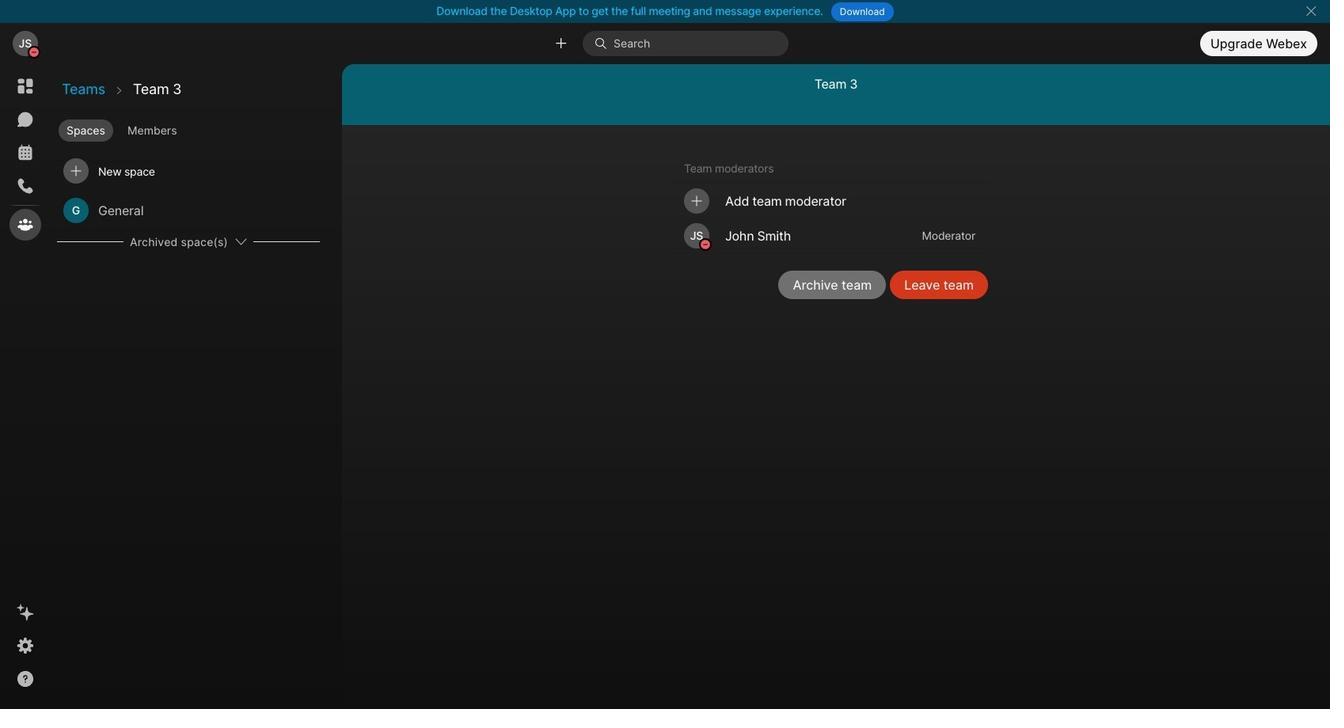 Task type: vqa. For each thing, say whether or not it's contained in the screenshot.
'two hands high fiving' image
no



Task type: locate. For each thing, give the bounding box(es) containing it.
cancel_16 image
[[1305, 5, 1318, 17]]

team moderators list
[[672, 184, 988, 254]]

tab list
[[55, 113, 341, 143]]

navigation
[[0, 64, 51, 710]]

webex tab list
[[10, 70, 41, 241]]

arrow down_16 image
[[234, 235, 247, 248]]

list item
[[57, 151, 320, 191]]



Task type: describe. For each thing, give the bounding box(es) containing it.
general list item
[[57, 191, 320, 230]]

john smith list item
[[672, 219, 988, 253]]

add team moderator list item
[[672, 184, 988, 219]]



